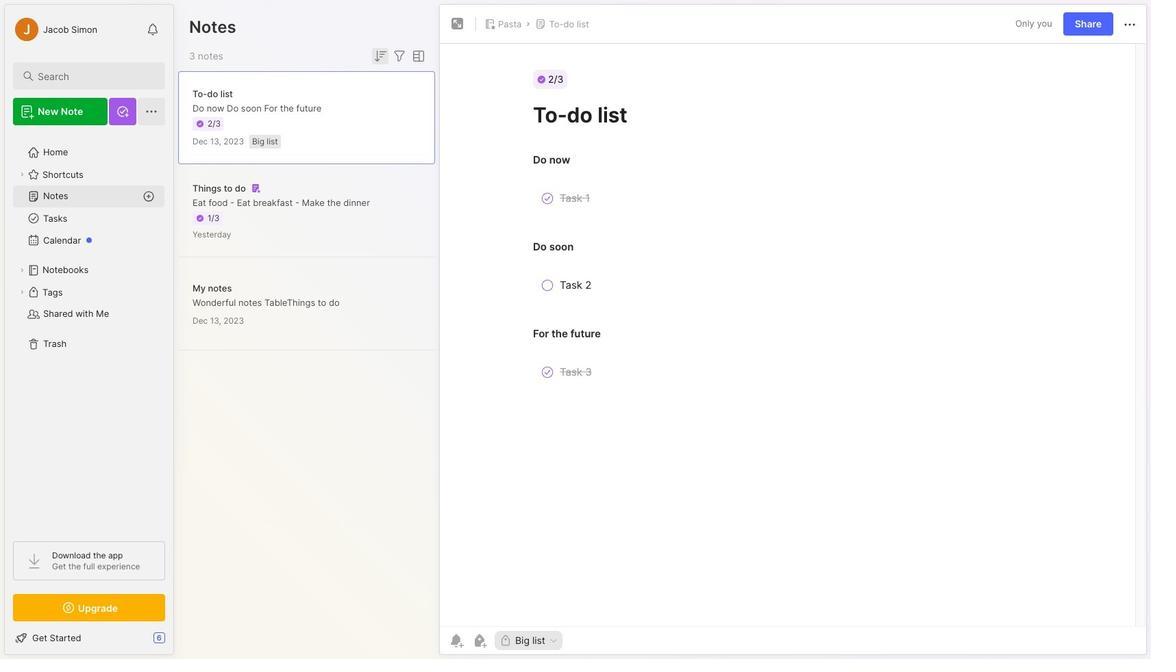 Task type: describe. For each thing, give the bounding box(es) containing it.
add a reminder image
[[448, 633, 465, 650]]

add tag image
[[471, 633, 488, 650]]

Big list Tag actions field
[[545, 637, 558, 646]]

note window element
[[439, 4, 1147, 659]]

Help and Learning task checklist field
[[5, 628, 173, 650]]

expand note image
[[450, 16, 466, 32]]

add filters image
[[391, 48, 408, 64]]

more actions image
[[1122, 16, 1138, 33]]

none search field inside main element
[[38, 68, 153, 84]]

expand tags image
[[18, 288, 26, 297]]

Add filters field
[[391, 48, 408, 64]]

Search text field
[[38, 70, 153, 83]]



Task type: vqa. For each thing, say whether or not it's contained in the screenshot.
SEARCH FIELD
yes



Task type: locate. For each thing, give the bounding box(es) containing it.
Note Editor text field
[[440, 43, 1146, 627]]

click to collapse image
[[173, 635, 183, 651]]

expand notebooks image
[[18, 267, 26, 275]]

None search field
[[38, 68, 153, 84]]

tree
[[5, 134, 173, 530]]

tree inside main element
[[5, 134, 173, 530]]

View options field
[[408, 48, 427, 64]]

main element
[[0, 0, 178, 660]]

Account field
[[13, 16, 97, 43]]

More actions field
[[1122, 15, 1138, 33]]

Sort options field
[[372, 48, 389, 64]]



